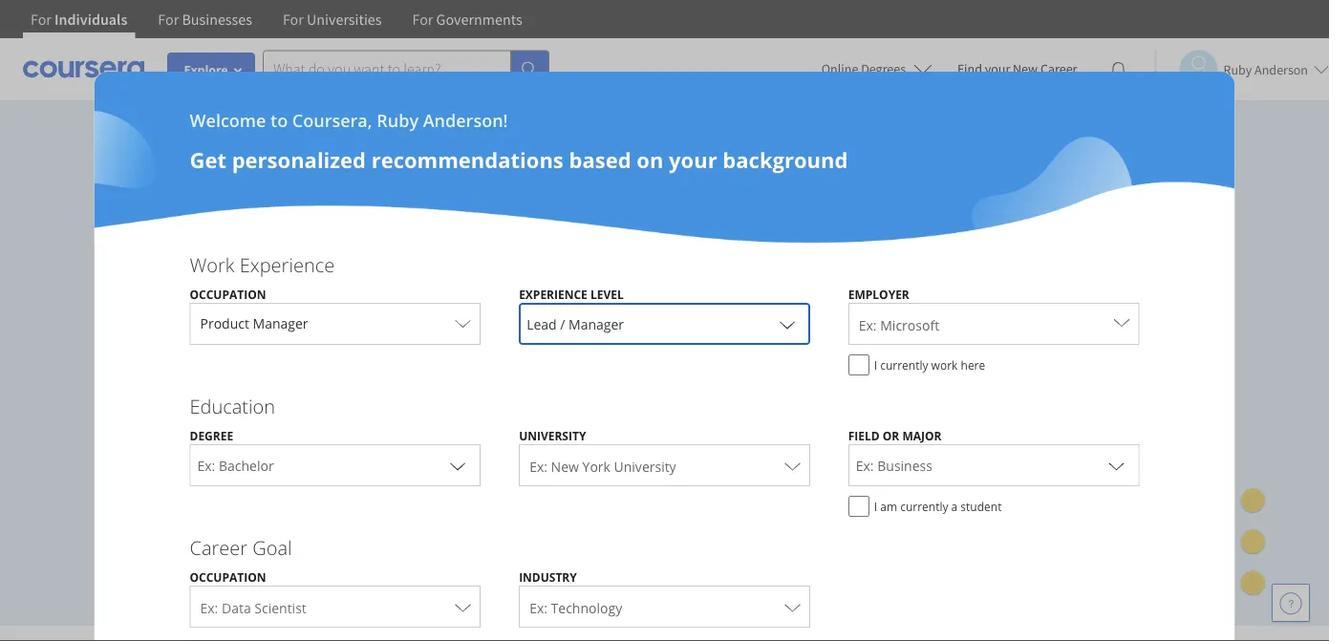 Task type: vqa. For each thing, say whether or not it's contained in the screenshot.
For Governments
yes



Task type: locate. For each thing, give the bounding box(es) containing it.
2 horizontal spatial your
[[985, 60, 1010, 77]]

$59
[[110, 428, 133, 447]]

currently
[[880, 357, 928, 373], [900, 498, 949, 514]]

1 vertical spatial to
[[281, 268, 301, 297]]

Occupation field
[[191, 302, 480, 345]]

or
[[883, 428, 900, 443], [110, 517, 128, 535]]

major
[[903, 428, 942, 443]]

2 for from the left
[[158, 10, 179, 29]]

occupation
[[190, 286, 266, 302], [190, 569, 266, 585]]

I currently work here checkbox
[[848, 355, 869, 376]]

or inside education element
[[883, 428, 900, 443]]

for left businesses
[[158, 10, 179, 29]]

to up ready on the left of the page
[[281, 268, 301, 297]]

1 horizontal spatial or
[[883, 428, 900, 443]]

new left york
[[551, 457, 579, 475]]

1 vertical spatial or
[[110, 517, 128, 535]]

to up "personalized"
[[271, 108, 288, 132]]

1 vertical spatial your
[[669, 145, 717, 174]]

work
[[190, 251, 235, 278]]

product
[[200, 314, 249, 333]]

0 horizontal spatial chevron down image
[[446, 454, 469, 477]]

ex: for ex: microsoft
[[859, 316, 877, 334]]

based
[[569, 145, 631, 174]]

ex: left york
[[530, 457, 548, 475]]

welcome
[[190, 108, 266, 132]]

0 vertical spatial experience
[[240, 251, 335, 278]]

1 vertical spatial occupation
[[190, 569, 266, 585]]

2 vertical spatial your
[[110, 336, 155, 364]]

experience left level
[[519, 286, 588, 302]]

0 vertical spatial or
[[883, 428, 900, 443]]

career left show notifications "image" at the top right of page
[[1041, 60, 1078, 77]]

on up 'included'
[[646, 268, 672, 297]]

3 for from the left
[[283, 10, 304, 29]]

ex: data scientist
[[200, 599, 307, 617]]

anderson!
[[423, 108, 508, 132]]

for for universities
[[283, 10, 304, 29]]

field
[[848, 428, 880, 443]]

ex: down employer
[[859, 316, 877, 334]]

1 i from the top
[[874, 357, 877, 373]]

ex: inside work experience element
[[859, 316, 877, 334]]

occupation inside work experience element
[[190, 286, 266, 302]]

chevron down image
[[446, 454, 469, 477], [1105, 454, 1128, 477]]

4 for from the left
[[412, 10, 433, 29]]

for left universities
[[283, 10, 304, 29]]

0 horizontal spatial career
[[190, 534, 248, 561]]

for
[[31, 10, 52, 29], [158, 10, 179, 29], [283, 10, 304, 29], [412, 10, 433, 29]]

career goal
[[190, 534, 292, 561]]

i left am
[[874, 498, 877, 514]]

2 chevron down image from the left
[[1105, 454, 1128, 477]]

ex: down industry
[[530, 599, 548, 617]]

to inside unlimited access to 7,000+ world-class courses, hands-on projects, and job-ready certificate programs—all included in your subscription
[[281, 268, 301, 297]]

1 horizontal spatial university
[[614, 457, 676, 475]]

new
[[1013, 60, 1038, 77], [551, 457, 579, 475]]

ex:
[[859, 316, 877, 334], [530, 457, 548, 475], [200, 599, 218, 617], [530, 599, 548, 617]]

currently left the a
[[900, 498, 949, 514]]

scientist
[[255, 599, 307, 617]]

1 for from the left
[[31, 10, 52, 29]]

1 chevron down image from the left
[[446, 454, 469, 477]]

1 horizontal spatial new
[[1013, 60, 1038, 77]]

occupation inside career goal element
[[190, 569, 266, 585]]

career
[[1041, 60, 1078, 77], [190, 534, 248, 561]]

career inside onboardingmodal dialog
[[190, 534, 248, 561]]

currently down 'ex: microsoft'
[[880, 357, 928, 373]]

experience
[[240, 251, 335, 278], [519, 286, 588, 302]]

university
[[519, 428, 586, 443], [614, 457, 676, 475]]

1 vertical spatial new
[[551, 457, 579, 475]]

your inside unlimited access to 7,000+ world-class courses, hands-on projects, and job-ready certificate programs—all included in your subscription
[[110, 336, 155, 364]]

for left individuals
[[31, 10, 52, 29]]

i
[[874, 357, 877, 373], [874, 498, 877, 514]]

student
[[961, 498, 1002, 514]]

0 vertical spatial to
[[271, 108, 288, 132]]

or down '$59'
[[110, 517, 128, 535]]

1 vertical spatial currently
[[900, 498, 949, 514]]

ex: for ex: new york university
[[530, 457, 548, 475]]

show notifications image
[[1107, 62, 1130, 85]]

trial
[[250, 472, 280, 491]]

your down projects,
[[110, 336, 155, 364]]

1 vertical spatial experience
[[519, 286, 588, 302]]

1 vertical spatial career
[[190, 534, 248, 561]]

i right i currently work here option
[[874, 357, 877, 373]]

field or major
[[848, 428, 942, 443]]

for left governments
[[412, 10, 433, 29]]

new right the find
[[1013, 60, 1038, 77]]

university up york
[[519, 428, 586, 443]]

onboardingmodal dialog
[[0, 0, 1329, 641]]

0 vertical spatial on
[[637, 145, 664, 174]]

work experience element
[[171, 251, 1159, 385]]

0 vertical spatial i
[[874, 357, 877, 373]]

1 horizontal spatial your
[[669, 145, 717, 174]]

for universities
[[283, 10, 382, 29]]

0 vertical spatial occupation
[[190, 286, 266, 302]]

0 horizontal spatial new
[[551, 457, 579, 475]]

new inside education element
[[551, 457, 579, 475]]

on inside unlimited access to 7,000+ world-class courses, hands-on projects, and job-ready certificate programs—all included in your subscription
[[646, 268, 672, 297]]

1 horizontal spatial chevron down image
[[1105, 454, 1128, 477]]

None search field
[[263, 50, 550, 88]]

university right york
[[614, 457, 676, 475]]

microsoft
[[880, 316, 940, 334]]

certificate
[[341, 302, 438, 331]]

experience up ready on the left of the page
[[240, 251, 335, 278]]

1 vertical spatial on
[[646, 268, 672, 297]]

welcome to coursera, ruby anderson!
[[190, 108, 508, 132]]

subscription
[[161, 336, 282, 364]]

to
[[271, 108, 288, 132], [281, 268, 301, 297]]

find your new career link
[[948, 57, 1087, 81]]

career left 'goal' on the bottom of page
[[190, 534, 248, 561]]

1 vertical spatial i
[[874, 498, 877, 514]]

2 occupation from the top
[[190, 569, 266, 585]]

coursera plus image
[[110, 179, 401, 208]]

ex: inside education element
[[530, 457, 548, 475]]

personalized
[[232, 145, 366, 174]]

ruby
[[377, 108, 419, 132]]

on
[[637, 145, 664, 174], [646, 268, 672, 297]]

0 horizontal spatial experience
[[240, 251, 335, 278]]

or right field
[[883, 428, 900, 443]]

0 vertical spatial your
[[985, 60, 1010, 77]]

coursera,
[[292, 108, 372, 132]]

recommendations
[[371, 145, 564, 174]]

unlimited
[[110, 268, 206, 297]]

0 horizontal spatial your
[[110, 336, 155, 364]]

2 i from the top
[[874, 498, 877, 514]]

your right the find
[[985, 60, 1010, 77]]

businesses
[[182, 10, 252, 29]]

product manager
[[200, 314, 308, 333]]

ex: for ex: data scientist
[[200, 599, 218, 617]]

for governments
[[412, 10, 522, 29]]

start 7-day free trial
[[141, 472, 280, 491]]

for for governments
[[412, 10, 433, 29]]

help center image
[[1280, 592, 1303, 615]]

i for education
[[874, 498, 877, 514]]

ex: for ex: technology
[[530, 599, 548, 617]]

and
[[200, 302, 237, 331]]

york
[[583, 457, 611, 475]]

occupation up data
[[190, 569, 266, 585]]

banner navigation
[[15, 0, 538, 38]]

0 vertical spatial currently
[[880, 357, 928, 373]]

0 vertical spatial career
[[1041, 60, 1078, 77]]

1 occupation from the top
[[190, 286, 266, 302]]

to inside onboardingmodal dialog
[[271, 108, 288, 132]]

chevron down image for field or major
[[1105, 454, 1128, 477]]

your left background
[[669, 145, 717, 174]]

cancel
[[191, 428, 234, 447]]

on right based
[[637, 145, 664, 174]]

1 vertical spatial university
[[614, 457, 676, 475]]

0 vertical spatial university
[[519, 428, 586, 443]]

your
[[985, 60, 1010, 77], [669, 145, 717, 174], [110, 336, 155, 364]]

unlimited access to 7,000+ world-class courses, hands-on projects, and job-ready certificate programs—all included in your subscription
[[110, 268, 695, 364]]

a
[[951, 498, 958, 514]]

ex: left data
[[200, 599, 218, 617]]

occupation up product
[[190, 286, 266, 302]]

access
[[212, 268, 275, 297]]



Task type: describe. For each thing, give the bounding box(es) containing it.
education element
[[171, 393, 1159, 527]]

find your new career
[[958, 60, 1078, 77]]

for for individuals
[[31, 10, 52, 29]]

start 7-day free trial button
[[110, 459, 310, 505]]

background
[[723, 145, 848, 174]]

on inside onboardingmodal dialog
[[637, 145, 664, 174]]

free
[[217, 472, 247, 491]]

/month,
[[133, 428, 188, 447]]

programs—all
[[443, 302, 582, 331]]

for individuals
[[31, 10, 127, 29]]

i for work experience
[[874, 357, 877, 373]]

find
[[958, 60, 982, 77]]

0 horizontal spatial university
[[519, 428, 586, 443]]

projects,
[[110, 302, 194, 331]]

career goal element
[[171, 534, 1159, 637]]

for businesses
[[158, 10, 252, 29]]

get
[[190, 145, 226, 174]]

universities
[[307, 10, 382, 29]]

currently inside work experience element
[[880, 357, 928, 373]]

chevron down image
[[776, 313, 799, 335]]

technology
[[551, 599, 622, 617]]

currently inside education element
[[900, 498, 949, 514]]

class
[[440, 268, 487, 297]]

ex: technology
[[530, 599, 622, 617]]

individuals
[[55, 10, 127, 29]]

degree
[[190, 428, 233, 443]]

$59 /month, cancel anytime
[[110, 428, 293, 447]]

courses,
[[492, 268, 573, 297]]

level
[[591, 286, 624, 302]]

get personalized recommendations based on your background
[[190, 145, 848, 174]]

am
[[880, 498, 897, 514]]

ex: microsoft
[[859, 316, 940, 334]]

hands-
[[579, 268, 646, 297]]

coursera image
[[23, 54, 144, 84]]

here
[[961, 357, 986, 373]]

1 horizontal spatial career
[[1041, 60, 1078, 77]]

start
[[141, 472, 174, 491]]

work
[[931, 357, 958, 373]]

7-
[[177, 472, 190, 491]]

day
[[190, 472, 215, 491]]

work experience
[[190, 251, 335, 278]]

ex: new york university
[[530, 457, 676, 475]]

I am currently a student checkbox
[[848, 496, 869, 517]]

your inside onboardingmodal dialog
[[669, 145, 717, 174]]

1 horizontal spatial experience
[[519, 286, 588, 302]]

world-
[[377, 268, 440, 297]]

i am currently a student
[[874, 498, 1002, 514]]

ready
[[280, 302, 336, 331]]

0 vertical spatial new
[[1013, 60, 1038, 77]]

goal
[[253, 534, 292, 561]]

chevron down image for degree
[[446, 454, 469, 477]]

experience level
[[519, 286, 624, 302]]

anytime
[[237, 428, 293, 447]]

occupation for work
[[190, 286, 266, 302]]

manager
[[253, 314, 308, 333]]

0 horizontal spatial or
[[110, 517, 128, 535]]

7,000+
[[306, 268, 372, 297]]

job-
[[243, 302, 280, 331]]

for for businesses
[[158, 10, 179, 29]]

industry
[[519, 569, 577, 585]]

education
[[190, 393, 275, 419]]

in
[[677, 302, 695, 331]]

governments
[[436, 10, 522, 29]]

occupation for career
[[190, 569, 266, 585]]

employer
[[848, 286, 910, 302]]

data
[[222, 599, 251, 617]]

i currently work here
[[874, 357, 986, 373]]

included
[[588, 302, 672, 331]]



